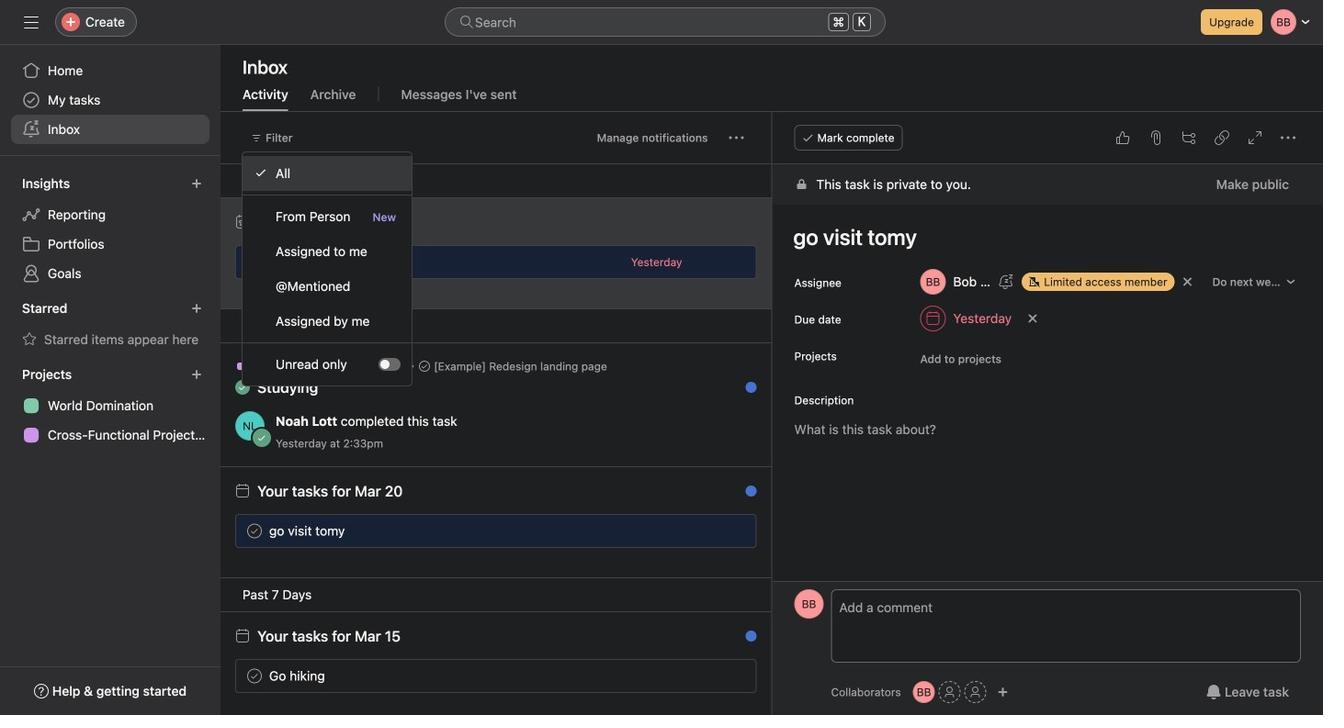 Task type: describe. For each thing, give the bounding box(es) containing it.
mark complete checkbox for 0 likes. click to like this task icon
[[243, 251, 266, 273]]

global element
[[0, 45, 221, 155]]

projects element
[[0, 358, 221, 454]]

archive notification image
[[736, 634, 751, 649]]

mark complete image for 0 comments image's mark complete option
[[243, 521, 266, 543]]

0 comments image
[[728, 524, 743, 539]]

insights element
[[0, 167, 221, 292]]

add subtask image
[[1182, 130, 1196, 145]]

hide sidebar image
[[24, 15, 39, 29]]

your tasks for mar 20, task element
[[257, 483, 403, 500]]

1 horizontal spatial add or remove collaborators image
[[997, 687, 1009, 698]]

go visit tomy dialog
[[772, 112, 1323, 716]]

full screen image
[[1248, 130, 1262, 145]]

new project or portfolio image
[[191, 369, 202, 380]]

attachments: add a file to this task, go visit tomy image
[[1149, 130, 1163, 145]]

Search tasks, projects, and more text field
[[445, 7, 886, 37]]

1 horizontal spatial 0 likes. click to like this task image
[[1115, 130, 1130, 145]]

open user profile image inside the go visit tomy dialog
[[794, 590, 824, 619]]

mark complete image for mark complete checkbox
[[243, 666, 266, 688]]

0 horizontal spatial add or remove collaborators image
[[913, 682, 935, 704]]

0 horizontal spatial open user profile image
[[235, 412, 265, 441]]

new insights image
[[191, 178, 202, 189]]

remove assignee image
[[1182, 277, 1193, 288]]

clear due date image
[[1027, 313, 1038, 324]]

mark complete image for mark complete option associated with 0 likes. click to like this task icon
[[243, 251, 266, 273]]



Task type: vqa. For each thing, say whether or not it's contained in the screenshot.
Copy task link Icon
yes



Task type: locate. For each thing, give the bounding box(es) containing it.
mark complete image down your tasks for today, task 'element'
[[243, 251, 266, 273]]

mark complete checkbox down your tasks for mar 20, task 'element'
[[243, 521, 266, 543]]

2 mark complete checkbox from the top
[[243, 521, 266, 543]]

0 vertical spatial 0 likes. click to like this task image
[[1115, 130, 1130, 145]]

2 vertical spatial mark complete image
[[243, 666, 266, 688]]

Mark complete checkbox
[[243, 251, 266, 273], [243, 521, 266, 543]]

None field
[[445, 7, 886, 37]]

copy task link image
[[1215, 130, 1229, 145]]

0 vertical spatial mark complete checkbox
[[243, 251, 266, 273]]

1 vertical spatial mark complete checkbox
[[243, 521, 266, 543]]

0 vertical spatial open user profile image
[[235, 412, 265, 441]]

1 vertical spatial 0 likes. click to like this task image
[[699, 524, 713, 539]]

more actions for this task image
[[1281, 130, 1296, 145]]

0 comments image
[[728, 255, 743, 270]]

0 likes. click to like this task image
[[699, 255, 713, 270]]

add items to starred image
[[191, 303, 202, 314]]

Task Name text field
[[781, 216, 1301, 258]]

your tasks for today, task element
[[257, 214, 393, 231]]

3 mark complete image from the top
[[243, 666, 266, 688]]

mark complete image down your tasks for mar 20, task 'element'
[[243, 521, 266, 543]]

1 vertical spatial open user profile image
[[794, 590, 824, 619]]

1 mark complete checkbox from the top
[[243, 251, 266, 273]]

0 likes. click to like this task image
[[1115, 130, 1130, 145], [699, 524, 713, 539]]

radio item
[[243, 156, 412, 191]]

1 vertical spatial mark complete image
[[243, 521, 266, 543]]

2 mark complete image from the top
[[243, 521, 266, 543]]

0 vertical spatial mark complete image
[[243, 251, 266, 273]]

main content
[[772, 164, 1323, 716]]

1 horizontal spatial open user profile image
[[794, 590, 824, 619]]

mark complete checkbox down your tasks for today, task 'element'
[[243, 251, 266, 273]]

archive notification image
[[736, 489, 751, 504]]

0 horizontal spatial 0 likes. click to like this task image
[[699, 524, 713, 539]]

more actions image
[[729, 130, 744, 145]]

mark complete image
[[243, 251, 266, 273], [243, 521, 266, 543], [243, 666, 266, 688]]

0 likes. click to like this task image left attachments: add a file to this task, go visit tomy "icon"
[[1115, 130, 1130, 145]]

your tasks for mar 15, task element
[[257, 628, 401, 645]]

Mark complete checkbox
[[243, 666, 266, 688]]

1 mark complete image from the top
[[243, 251, 266, 273]]

mark complete image down your tasks for mar 15, task element
[[243, 666, 266, 688]]

add or remove collaborators image
[[913, 682, 935, 704], [997, 687, 1009, 698]]

starred element
[[0, 292, 221, 358]]

open user profile image
[[235, 412, 265, 441], [794, 590, 824, 619]]

0 likes. click to like this task image left 0 comments image
[[699, 524, 713, 539]]

mark complete checkbox for 0 comments image
[[243, 521, 266, 543]]



